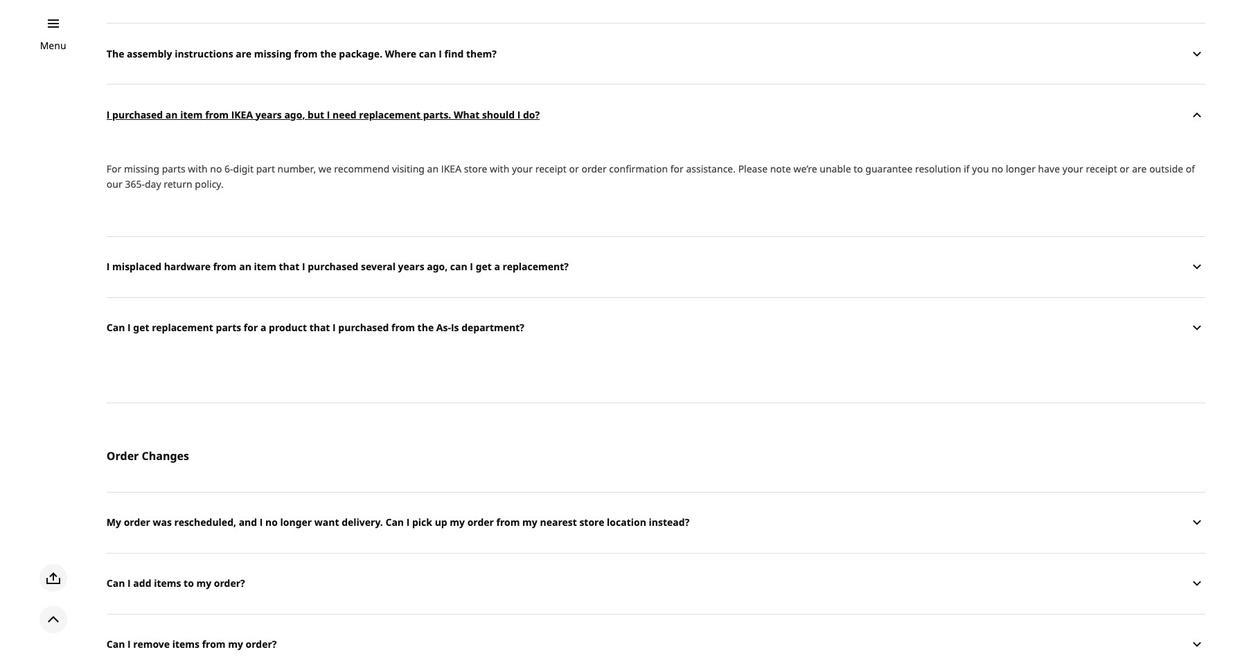 Task type: describe. For each thing, give the bounding box(es) containing it.
i misplaced hardware from an item that i purchased several years ago, can i get a replacement? button
[[107, 236, 1206, 297]]

get inside dropdown button
[[476, 260, 492, 273]]

menu
[[40, 39, 66, 52]]

of
[[1187, 162, 1196, 175]]

can i remove items from my order? button
[[107, 614, 1206, 661]]

you
[[973, 162, 990, 175]]

from left "as-"
[[392, 321, 415, 334]]

should
[[482, 108, 515, 121]]

2 with from the left
[[490, 162, 510, 175]]

the assembly instructions are missing from the package. where can i find them?
[[107, 47, 497, 60]]

i down misplaced
[[128, 321, 131, 334]]

to inside for missing parts with no 6-digit part number, we recommend visiting an ikea store with your receipt or order confirmation for assistance. please note we're unable to guarantee resolution if you no longer have your receipt or are outside of our 365-day return policy.
[[854, 162, 863, 175]]

1 with from the left
[[188, 162, 208, 175]]

longer inside the my order was rescheduled, and i no longer want delivery. can i pick up my order from my nearest store location instead? dropdown button
[[280, 516, 312, 529]]

can inside dropdown button
[[386, 516, 404, 529]]

years inside "i misplaced hardware from an item that i purchased several years ago, can i get a replacement?" dropdown button
[[398, 260, 425, 273]]

6-
[[225, 162, 233, 175]]

instructions
[[175, 47, 233, 60]]

i up can i get replacement parts for a product that i purchased from the as-is department?
[[302, 260, 305, 273]]

i inside can i remove items from my order? dropdown button
[[128, 638, 131, 651]]

i right "and"
[[260, 516, 263, 529]]

delivery.
[[342, 516, 383, 529]]

i left misplaced
[[107, 260, 110, 273]]

order? for can i remove items from my order?
[[246, 638, 277, 651]]

pick
[[412, 516, 433, 529]]

hardware
[[164, 260, 211, 273]]

what
[[454, 108, 480, 121]]

that inside dropdown button
[[310, 321, 330, 334]]

assistance.
[[687, 162, 736, 175]]

can i remove items from my order?
[[107, 638, 277, 651]]

i left pick
[[407, 516, 410, 529]]

instead?
[[649, 516, 690, 529]]

the assembly instructions are missing from the package. where can i find them? button
[[107, 23, 1206, 84]]

can for can i get replacement parts for a product that i purchased from the as-is department?
[[107, 321, 125, 334]]

get inside dropdown button
[[133, 321, 149, 334]]

up
[[435, 516, 448, 529]]

package.
[[339, 47, 383, 60]]

that inside dropdown button
[[279, 260, 300, 273]]

i misplaced hardware from an item that i purchased several years ago, can i get a replacement?
[[107, 260, 569, 273]]

purchased inside dropdown button
[[112, 108, 163, 121]]

can for can i add items to my order?
[[107, 577, 125, 590]]

can for can i remove items from my order?
[[107, 638, 125, 651]]

rescheduled,
[[174, 516, 236, 529]]

them?
[[466, 47, 497, 60]]

order changes
[[107, 448, 189, 464]]

the inside the assembly instructions are missing from the package. where can i find them? dropdown button
[[320, 47, 337, 60]]

our
[[107, 177, 123, 191]]

longer inside for missing parts with no 6-digit part number, we recommend visiting an ikea store with your receipt or order confirmation for assistance. please note we're unable to guarantee resolution if you no longer have your receipt or are outside of our 365-day return policy.
[[1006, 162, 1036, 175]]

but
[[308, 108, 325, 121]]

can inside "i misplaced hardware from an item that i purchased several years ago, can i get a replacement?" dropdown button
[[450, 260, 468, 273]]

1 your from the left
[[512, 162, 533, 175]]

my
[[107, 516, 121, 529]]

have
[[1039, 162, 1061, 175]]

misplaced
[[112, 260, 162, 273]]

we
[[319, 162, 332, 175]]

we're
[[794, 162, 818, 175]]

parts inside for missing parts with no 6-digit part number, we recommend visiting an ikea store with your receipt or order confirmation for assistance. please note we're unable to guarantee resolution if you no longer have your receipt or are outside of our 365-day return policy.
[[162, 162, 186, 175]]

from left package.
[[294, 47, 318, 60]]

i inside can i add items to my order? dropdown button
[[128, 577, 131, 590]]

several
[[361, 260, 396, 273]]

can i get replacement parts for a product that i purchased from the as-is department? button
[[107, 297, 1206, 358]]

my order was rescheduled, and i no longer want delivery. can i pick up my order from my nearest store location instead? button
[[107, 492, 1206, 553]]

365-
[[125, 177, 145, 191]]

the inside can i get replacement parts for a product that i purchased from the as-is department? dropdown button
[[418, 321, 434, 334]]

item inside dropdown button
[[180, 108, 203, 121]]

ago, inside dropdown button
[[427, 260, 448, 273]]

1 receipt from the left
[[536, 162, 567, 175]]

nearest
[[540, 516, 577, 529]]

policy.
[[195, 177, 224, 191]]

add
[[133, 577, 151, 590]]

can i get replacement parts for a product that i purchased from the as-is department?
[[107, 321, 525, 334]]

items for remove
[[172, 638, 200, 651]]

years inside i purchased an item from ikea years ago, but i need replacement parts. what should i do? dropdown button
[[256, 108, 282, 121]]

a inside dropdown button
[[261, 321, 266, 334]]

where
[[385, 47, 417, 60]]

need
[[333, 108, 357, 121]]

a inside dropdown button
[[495, 260, 500, 273]]

1 or from the left
[[569, 162, 579, 175]]

parts inside dropdown button
[[216, 321, 241, 334]]



Task type: locate. For each thing, give the bounding box(es) containing it.
product
[[269, 321, 307, 334]]

0 horizontal spatial missing
[[124, 162, 159, 175]]

no right "and"
[[266, 516, 278, 529]]

changes
[[142, 448, 189, 464]]

i left find
[[439, 47, 442, 60]]

order
[[582, 162, 607, 175], [124, 516, 150, 529], [468, 516, 494, 529]]

order? for can i add items to my order?
[[214, 577, 245, 590]]

that right product on the left of the page
[[310, 321, 330, 334]]

to
[[854, 162, 863, 175], [184, 577, 194, 590]]

1 horizontal spatial that
[[310, 321, 330, 334]]

2 or from the left
[[1120, 162, 1130, 175]]

0 vertical spatial can
[[419, 47, 436, 60]]

note
[[771, 162, 791, 175]]

0 vertical spatial an
[[166, 108, 178, 121]]

order
[[107, 448, 139, 464]]

i left do?
[[518, 108, 521, 121]]

years right several
[[398, 260, 425, 273]]

ikea inside for missing parts with no 6-digit part number, we recommend visiting an ikea store with your receipt or order confirmation for assistance. please note we're unable to guarantee resolution if you no longer have your receipt or are outside of our 365-day return policy.
[[441, 162, 462, 175]]

can i add items to my order?
[[107, 577, 245, 590]]

0 horizontal spatial ikea
[[231, 108, 253, 121]]

1 vertical spatial for
[[244, 321, 258, 334]]

0 vertical spatial ago,
[[284, 108, 305, 121]]

0 horizontal spatial an
[[166, 108, 178, 121]]

are inside dropdown button
[[236, 47, 252, 60]]

recommend
[[334, 162, 390, 175]]

0 vertical spatial to
[[854, 162, 863, 175]]

1 horizontal spatial no
[[266, 516, 278, 529]]

0 horizontal spatial order?
[[214, 577, 245, 590]]

order left confirmation
[[582, 162, 607, 175]]

my
[[450, 516, 465, 529], [523, 516, 538, 529], [196, 577, 212, 590], [228, 638, 243, 651]]

or left confirmation
[[569, 162, 579, 175]]

0 vertical spatial a
[[495, 260, 500, 273]]

can left remove
[[107, 638, 125, 651]]

ikea inside dropdown button
[[231, 108, 253, 121]]

0 horizontal spatial can
[[419, 47, 436, 60]]

ago, inside dropdown button
[[284, 108, 305, 121]]

can
[[107, 321, 125, 334], [386, 516, 404, 529], [107, 577, 125, 590], [107, 638, 125, 651]]

parts up return in the top left of the page
[[162, 162, 186, 175]]

please
[[739, 162, 768, 175]]

the
[[320, 47, 337, 60], [418, 321, 434, 334]]

purchased
[[112, 108, 163, 121], [308, 260, 359, 273], [338, 321, 389, 334]]

order inside for missing parts with no 6-digit part number, we recommend visiting an ikea store with your receipt or order confirmation for assistance. please note we're unable to guarantee resolution if you no longer have your receipt or are outside of our 365-day return policy.
[[582, 162, 607, 175]]

to right the add
[[184, 577, 194, 590]]

0 horizontal spatial ago,
[[284, 108, 305, 121]]

1 vertical spatial store
[[580, 516, 605, 529]]

receipt down do?
[[536, 162, 567, 175]]

1 horizontal spatial replacement
[[359, 108, 421, 121]]

0 horizontal spatial replacement
[[152, 321, 213, 334]]

item inside dropdown button
[[254, 260, 276, 273]]

2 receipt from the left
[[1086, 162, 1118, 175]]

your down do?
[[512, 162, 533, 175]]

can up is at left
[[450, 260, 468, 273]]

replacement inside dropdown button
[[152, 321, 213, 334]]

heading
[[107, 0, 1206, 23]]

from up 6-
[[205, 108, 229, 121]]

1 vertical spatial to
[[184, 577, 194, 590]]

1 vertical spatial a
[[261, 321, 266, 334]]

visiting
[[392, 162, 425, 175]]

longer
[[1006, 162, 1036, 175], [280, 516, 312, 529]]

1 horizontal spatial years
[[398, 260, 425, 273]]

0 vertical spatial get
[[476, 260, 492, 273]]

0 vertical spatial the
[[320, 47, 337, 60]]

0 vertical spatial longer
[[1006, 162, 1036, 175]]

items right the add
[[154, 577, 181, 590]]

can inside the assembly instructions are missing from the package. where can i find them? dropdown button
[[419, 47, 436, 60]]

a left product on the left of the page
[[261, 321, 266, 334]]

0 horizontal spatial are
[[236, 47, 252, 60]]

want
[[315, 516, 339, 529]]

0 vertical spatial years
[[256, 108, 282, 121]]

to right unable
[[854, 162, 863, 175]]

store down what
[[464, 162, 488, 175]]

1 horizontal spatial order?
[[246, 638, 277, 651]]

2 vertical spatial an
[[239, 260, 252, 273]]

1 vertical spatial order?
[[246, 638, 277, 651]]

the
[[107, 47, 124, 60]]

from inside dropdown button
[[205, 108, 229, 121]]

was
[[153, 516, 172, 529]]

purchased inside dropdown button
[[338, 321, 389, 334]]

missing inside for missing parts with no 6-digit part number, we recommend visiting an ikea store with your receipt or order confirmation for assistance. please note we're unable to guarantee resolution if you no longer have your receipt or are outside of our 365-day return policy.
[[124, 162, 159, 175]]

no
[[210, 162, 222, 175], [992, 162, 1004, 175], [266, 516, 278, 529]]

with down should
[[490, 162, 510, 175]]

ago,
[[284, 108, 305, 121], [427, 260, 448, 273]]

0 vertical spatial replacement
[[359, 108, 421, 121]]

0 horizontal spatial to
[[184, 577, 194, 590]]

years
[[256, 108, 282, 121], [398, 260, 425, 273]]

i purchased an item from ikea years ago, but i need replacement parts. what should i do? button
[[107, 84, 1206, 145]]

an down assembly
[[166, 108, 178, 121]]

replacement inside dropdown button
[[359, 108, 421, 121]]

1 horizontal spatial to
[[854, 162, 863, 175]]

0 horizontal spatial store
[[464, 162, 488, 175]]

2 horizontal spatial order
[[582, 162, 607, 175]]

if
[[964, 162, 970, 175]]

i
[[439, 47, 442, 60], [107, 108, 110, 121], [327, 108, 330, 121], [518, 108, 521, 121], [107, 260, 110, 273], [302, 260, 305, 273], [470, 260, 473, 273], [128, 321, 131, 334], [333, 321, 336, 334], [260, 516, 263, 529], [407, 516, 410, 529], [128, 577, 131, 590], [128, 638, 131, 651]]

1 horizontal spatial ikea
[[441, 162, 462, 175]]

1 horizontal spatial receipt
[[1086, 162, 1118, 175]]

1 vertical spatial longer
[[280, 516, 312, 529]]

0 vertical spatial for
[[671, 162, 684, 175]]

0 horizontal spatial parts
[[162, 162, 186, 175]]

parts.
[[423, 108, 452, 121]]

i purchased an item from ikea years ago, but i need replacement parts. what should i do?
[[107, 108, 540, 121]]

missing
[[254, 47, 292, 60], [124, 162, 159, 175]]

0 horizontal spatial years
[[256, 108, 282, 121]]

0 vertical spatial parts
[[162, 162, 186, 175]]

1 vertical spatial ikea
[[441, 162, 462, 175]]

0 horizontal spatial or
[[569, 162, 579, 175]]

i left remove
[[128, 638, 131, 651]]

store inside for missing parts with no 6-digit part number, we recommend visiting an ikea store with your receipt or order confirmation for assistance. please note we're unable to guarantee resolution if you no longer have your receipt or are outside of our 365-day return policy.
[[464, 162, 488, 175]]

1 vertical spatial an
[[427, 162, 439, 175]]

1 horizontal spatial missing
[[254, 47, 292, 60]]

with up policy.
[[188, 162, 208, 175]]

your right 'have'
[[1063, 162, 1084, 175]]

return
[[164, 177, 192, 191]]

day
[[145, 177, 161, 191]]

that up product on the left of the page
[[279, 260, 300, 273]]

no inside dropdown button
[[266, 516, 278, 529]]

find
[[445, 47, 464, 60]]

are
[[236, 47, 252, 60], [1133, 162, 1148, 175]]

is
[[451, 321, 459, 334]]

for inside for missing parts with no 6-digit part number, we recommend visiting an ikea store with your receipt or order confirmation for assistance. please note we're unable to guarantee resolution if you no longer have your receipt or are outside of our 365-day return policy.
[[671, 162, 684, 175]]

1 horizontal spatial your
[[1063, 162, 1084, 175]]

0 horizontal spatial the
[[320, 47, 337, 60]]

0 horizontal spatial receipt
[[536, 162, 567, 175]]

digit
[[233, 162, 254, 175]]

0 vertical spatial items
[[154, 577, 181, 590]]

can down misplaced
[[107, 321, 125, 334]]

can
[[419, 47, 436, 60], [450, 260, 468, 273]]

1 horizontal spatial longer
[[1006, 162, 1036, 175]]

0 horizontal spatial item
[[180, 108, 203, 121]]

i left the add
[[128, 577, 131, 590]]

i up for at top left
[[107, 108, 110, 121]]

the left "as-"
[[418, 321, 434, 334]]

1 horizontal spatial are
[[1133, 162, 1148, 175]]

are left 'outside'
[[1133, 162, 1148, 175]]

item down instructions
[[180, 108, 203, 121]]

longer left "want"
[[280, 516, 312, 529]]

receipt right 'have'
[[1086, 162, 1118, 175]]

purchased inside dropdown button
[[308, 260, 359, 273]]

number,
[[278, 162, 316, 175]]

purchased up for at top left
[[112, 108, 163, 121]]

unable
[[820, 162, 852, 175]]

parts left product on the left of the page
[[216, 321, 241, 334]]

0 vertical spatial purchased
[[112, 108, 163, 121]]

0 vertical spatial are
[[236, 47, 252, 60]]

longer left 'have'
[[1006, 162, 1036, 175]]

1 horizontal spatial can
[[450, 260, 468, 273]]

2 horizontal spatial an
[[427, 162, 439, 175]]

are inside for missing parts with no 6-digit part number, we recommend visiting an ikea store with your receipt or order confirmation for assistance. please note we're unable to guarantee resolution if you no longer have your receipt or are outside of our 365-day return policy.
[[1133, 162, 1148, 175]]

1 vertical spatial replacement
[[152, 321, 213, 334]]

do?
[[523, 108, 540, 121]]

as-
[[437, 321, 451, 334]]

from right hardware
[[213, 260, 237, 273]]

order?
[[214, 577, 245, 590], [246, 638, 277, 651]]

i right product on the left of the page
[[333, 321, 336, 334]]

1 vertical spatial ago,
[[427, 260, 448, 273]]

1 vertical spatial parts
[[216, 321, 241, 334]]

an right hardware
[[239, 260, 252, 273]]

ago, right several
[[427, 260, 448, 273]]

1 horizontal spatial for
[[671, 162, 684, 175]]

for left product on the left of the page
[[244, 321, 258, 334]]

from right remove
[[202, 638, 226, 651]]

1 horizontal spatial item
[[254, 260, 276, 273]]

for
[[107, 162, 122, 175]]

get
[[476, 260, 492, 273], [133, 321, 149, 334]]

1 horizontal spatial parts
[[216, 321, 241, 334]]

purchased left several
[[308, 260, 359, 273]]

confirmation
[[610, 162, 668, 175]]

1 vertical spatial the
[[418, 321, 434, 334]]

order right up
[[468, 516, 494, 529]]

1 horizontal spatial ago,
[[427, 260, 448, 273]]

missing inside dropdown button
[[254, 47, 292, 60]]

0 vertical spatial missing
[[254, 47, 292, 60]]

0 horizontal spatial longer
[[280, 516, 312, 529]]

and
[[239, 516, 257, 529]]

2 vertical spatial purchased
[[338, 321, 389, 334]]

menu button
[[40, 38, 66, 53]]

my order was rescheduled, and i no longer want delivery. can i pick up my order from my nearest store location instead?
[[107, 516, 690, 529]]

0 horizontal spatial get
[[133, 321, 149, 334]]

store right nearest
[[580, 516, 605, 529]]

can left find
[[419, 47, 436, 60]]

0 horizontal spatial for
[[244, 321, 258, 334]]

1 vertical spatial years
[[398, 260, 425, 273]]

the left package.
[[320, 47, 337, 60]]

for
[[671, 162, 684, 175], [244, 321, 258, 334]]

items for add
[[154, 577, 181, 590]]

to inside can i add items to my order? dropdown button
[[184, 577, 194, 590]]

0 horizontal spatial your
[[512, 162, 533, 175]]

ikea right visiting on the top of the page
[[441, 162, 462, 175]]

can left the add
[[107, 577, 125, 590]]

purchased down several
[[338, 321, 389, 334]]

a left 'replacement?'
[[495, 260, 500, 273]]

0 vertical spatial ikea
[[231, 108, 253, 121]]

receipt
[[536, 162, 567, 175], [1086, 162, 1118, 175]]

0 vertical spatial that
[[279, 260, 300, 273]]

0 horizontal spatial a
[[261, 321, 266, 334]]

guarantee
[[866, 162, 913, 175]]

2 horizontal spatial no
[[992, 162, 1004, 175]]

for left assistance.
[[671, 162, 684, 175]]

0 horizontal spatial order
[[124, 516, 150, 529]]

missing right instructions
[[254, 47, 292, 60]]

location
[[607, 516, 647, 529]]

0 horizontal spatial that
[[279, 260, 300, 273]]

department?
[[462, 321, 525, 334]]

item
[[180, 108, 203, 121], [254, 260, 276, 273]]

store inside dropdown button
[[580, 516, 605, 529]]

for missing parts with no 6-digit part number, we recommend visiting an ikea store with your receipt or order confirmation for assistance. please note we're unable to guarantee resolution if you no longer have your receipt or are outside of our 365-day return policy.
[[107, 162, 1196, 191]]

assembly
[[127, 47, 172, 60]]

1 horizontal spatial get
[[476, 260, 492, 273]]

1 horizontal spatial store
[[580, 516, 605, 529]]

1 horizontal spatial order
[[468, 516, 494, 529]]

can i add items to my order? button
[[107, 553, 1206, 614]]

1 horizontal spatial a
[[495, 260, 500, 273]]

from left nearest
[[497, 516, 520, 529]]

an inside for missing parts with no 6-digit part number, we recommend visiting an ikea store with your receipt or order confirmation for assistance. please note we're unable to guarantee resolution if you no longer have your receipt or are outside of our 365-day return policy.
[[427, 162, 439, 175]]

0 horizontal spatial with
[[188, 162, 208, 175]]

can left pick
[[386, 516, 404, 529]]

for inside can i get replacement parts for a product that i purchased from the as-is department? dropdown button
[[244, 321, 258, 334]]

1 vertical spatial missing
[[124, 162, 159, 175]]

1 horizontal spatial with
[[490, 162, 510, 175]]

your
[[512, 162, 533, 175], [1063, 162, 1084, 175]]

are right instructions
[[236, 47, 252, 60]]

no left 6-
[[210, 162, 222, 175]]

0 vertical spatial order?
[[214, 577, 245, 590]]

replacement down hardware
[[152, 321, 213, 334]]

get left 'replacement?'
[[476, 260, 492, 273]]

an inside dropdown button
[[166, 108, 178, 121]]

1 vertical spatial can
[[450, 260, 468, 273]]

remove
[[133, 638, 170, 651]]

0 vertical spatial item
[[180, 108, 203, 121]]

an right visiting on the top of the page
[[427, 162, 439, 175]]

1 vertical spatial item
[[254, 260, 276, 273]]

replacement
[[359, 108, 421, 121], [152, 321, 213, 334]]

resolution
[[916, 162, 962, 175]]

0 horizontal spatial no
[[210, 162, 222, 175]]

parts
[[162, 162, 186, 175], [216, 321, 241, 334]]

an inside dropdown button
[[239, 260, 252, 273]]

1 horizontal spatial or
[[1120, 162, 1130, 175]]

1 horizontal spatial an
[[239, 260, 252, 273]]

part
[[256, 162, 275, 175]]

i right but
[[327, 108, 330, 121]]

get down misplaced
[[133, 321, 149, 334]]

a
[[495, 260, 500, 273], [261, 321, 266, 334]]

1 vertical spatial get
[[133, 321, 149, 334]]

2 your from the left
[[1063, 162, 1084, 175]]

0 vertical spatial store
[[464, 162, 488, 175]]

replacement?
[[503, 260, 569, 273]]

items right remove
[[172, 638, 200, 651]]

that
[[279, 260, 300, 273], [310, 321, 330, 334]]

i left 'replacement?'
[[470, 260, 473, 273]]

replacement right need
[[359, 108, 421, 121]]

1 horizontal spatial the
[[418, 321, 434, 334]]

or left 'outside'
[[1120, 162, 1130, 175]]

1 vertical spatial that
[[310, 321, 330, 334]]

with
[[188, 162, 208, 175], [490, 162, 510, 175]]

1 vertical spatial purchased
[[308, 260, 359, 273]]

no right you
[[992, 162, 1004, 175]]

order right my
[[124, 516, 150, 529]]

outside
[[1150, 162, 1184, 175]]

ikea up digit
[[231, 108, 253, 121]]

item up product on the left of the page
[[254, 260, 276, 273]]

ago, left but
[[284, 108, 305, 121]]

rotate 180 image
[[1189, 106, 1206, 123]]

i inside the assembly instructions are missing from the package. where can i find them? dropdown button
[[439, 47, 442, 60]]

1 vertical spatial are
[[1133, 162, 1148, 175]]

ikea
[[231, 108, 253, 121], [441, 162, 462, 175]]

missing up 365-
[[124, 162, 159, 175]]

1 vertical spatial items
[[172, 638, 200, 651]]

years left but
[[256, 108, 282, 121]]



Task type: vqa. For each thing, say whether or not it's contained in the screenshot.
CREATING
no



